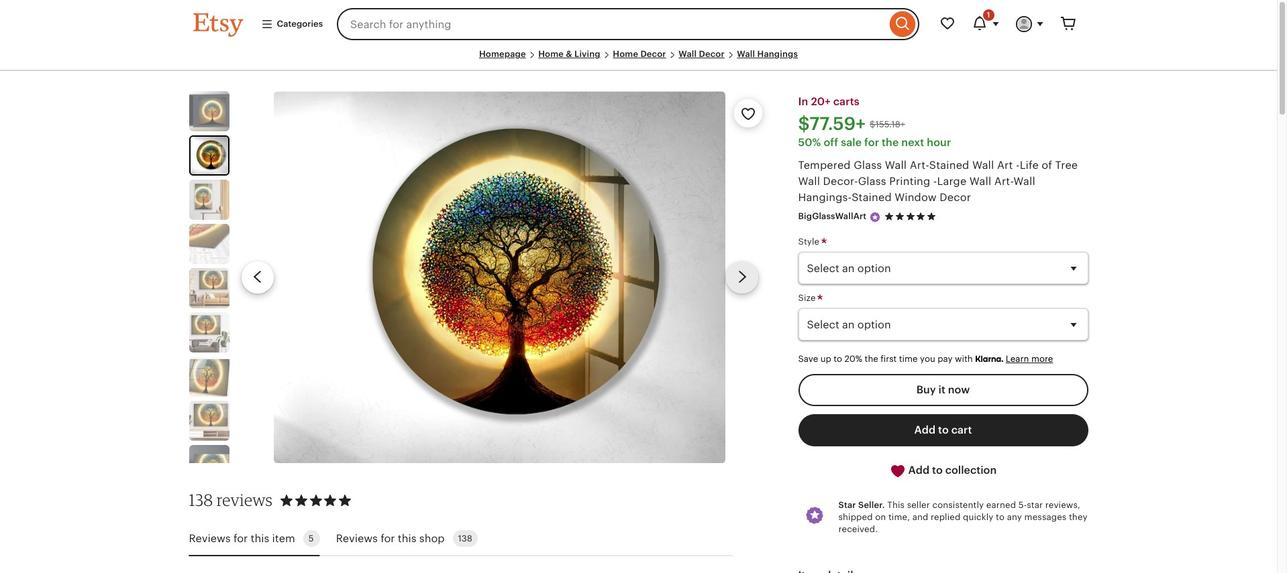 Task type: describe. For each thing, give the bounding box(es) containing it.
size
[[798, 293, 818, 303]]

homepage
[[479, 49, 526, 59]]

consistently
[[933, 500, 984, 510]]

to right up
[[834, 354, 842, 365]]

first
[[881, 354, 897, 365]]

wall hangings
[[737, 49, 798, 59]]

for for reviews for this item
[[233, 533, 248, 545]]

none search field inside categories banner
[[337, 8, 919, 40]]

home & living link
[[538, 49, 601, 59]]

categories button
[[251, 12, 333, 36]]

collection
[[945, 465, 997, 476]]

they
[[1069, 513, 1088, 523]]

up
[[821, 354, 831, 365]]

sale
[[841, 137, 862, 149]]

wall left hangings
[[737, 49, 755, 59]]

1
[[987, 11, 990, 19]]

tab list containing reviews for this item
[[189, 523, 733, 557]]

shipped
[[839, 513, 873, 523]]

buy it now button
[[798, 374, 1088, 407]]

add for add to cart
[[915, 425, 936, 436]]

50% off sale for the next hour
[[798, 137, 951, 149]]

tempered glass wall art-stained wall art life of tree wall image 1 image
[[189, 91, 229, 132]]

wall right large
[[970, 176, 992, 187]]

$77.59+
[[798, 114, 866, 134]]

large
[[937, 176, 967, 187]]

seller.
[[858, 500, 885, 510]]

art
[[997, 160, 1013, 171]]

hour
[[927, 137, 951, 149]]

tempered
[[798, 160, 851, 171]]

home for home & living
[[538, 49, 564, 59]]

5
[[309, 535, 314, 545]]

klarna.
[[975, 354, 1004, 365]]

bigglasswallart link
[[798, 212, 867, 222]]

wall left the art
[[972, 160, 994, 171]]

learn more button
[[1006, 354, 1053, 365]]

1 horizontal spatial art-
[[994, 176, 1014, 187]]

tempered glass wall art-stained wall art life of tree wall image 7 image
[[189, 357, 229, 397]]

quickly
[[963, 513, 994, 523]]

1 vertical spatial -
[[933, 176, 937, 187]]

home decor link
[[613, 49, 666, 59]]

0 vertical spatial art-
[[910, 160, 929, 171]]

next
[[902, 137, 924, 149]]

home decor
[[613, 49, 666, 59]]

reviews for this shop
[[336, 533, 445, 545]]

this for shop
[[398, 533, 417, 545]]

hangings
[[757, 49, 798, 59]]

with
[[955, 354, 973, 365]]

printing
[[889, 176, 931, 187]]

cart
[[951, 425, 972, 436]]

home for home decor
[[613, 49, 638, 59]]

in
[[798, 96, 808, 108]]

add for add to collection
[[908, 465, 930, 476]]

decor for home decor
[[641, 49, 666, 59]]

star
[[1027, 500, 1043, 510]]

138 for 138 reviews
[[189, 491, 213, 511]]

wall down tempered
[[798, 176, 820, 187]]

wall decor
[[679, 49, 725, 59]]

on
[[875, 513, 886, 523]]

tempered glass wall art-stained wall art life of tree wall image 6 image
[[189, 313, 229, 353]]

wall up printing
[[885, 160, 907, 171]]

the for for
[[882, 137, 899, 149]]

for for reviews for this shop
[[381, 533, 395, 545]]

1 vertical spatial stained
[[852, 192, 892, 204]]

reviews,
[[1046, 500, 1080, 510]]

life
[[1020, 160, 1039, 171]]

carts
[[833, 96, 860, 108]]

bigglasswallart
[[798, 212, 867, 222]]

wall down the life
[[1014, 176, 1036, 187]]

$77.59+ $155.18+
[[798, 114, 905, 134]]

living
[[575, 49, 601, 59]]

hangings-
[[798, 192, 852, 204]]

now
[[948, 384, 970, 396]]

in 20+ carts
[[798, 96, 860, 108]]

earned
[[986, 500, 1016, 510]]



Task type: vqa. For each thing, say whether or not it's contained in the screenshot.
the left the 'String'
no



Task type: locate. For each thing, give the bounding box(es) containing it.
2 horizontal spatial decor
[[940, 192, 971, 204]]

it
[[939, 384, 946, 396]]

138
[[189, 491, 213, 511], [458, 535, 472, 545]]

decor-
[[823, 176, 858, 187]]

1 horizontal spatial for
[[381, 533, 395, 545]]

reviews for this item
[[189, 533, 295, 545]]

1 horizontal spatial reviews
[[336, 533, 378, 545]]

reviews right 5
[[336, 533, 378, 545]]

1 horizontal spatial stained
[[929, 160, 969, 171]]

window
[[895, 192, 937, 204]]

add to cart button
[[798, 415, 1088, 447]]

seller
[[907, 500, 930, 510]]

messages
[[1025, 513, 1067, 523]]

0 horizontal spatial for
[[233, 533, 248, 545]]

0 horizontal spatial -
[[933, 176, 937, 187]]

this for item
[[251, 533, 269, 545]]

shop
[[419, 533, 445, 545]]

0 horizontal spatial stained
[[852, 192, 892, 204]]

tempered glass wall art-stained wall art life of tree wall image 5 image
[[189, 269, 229, 309]]

1 horizontal spatial home
[[613, 49, 638, 59]]

this seller consistently earned 5-star reviews, shipped on time, and replied quickly to any messages they received.
[[839, 500, 1088, 535]]

Search for anything text field
[[337, 8, 886, 40]]

add up seller
[[908, 465, 930, 476]]

wall decor link
[[679, 49, 725, 59]]

add to collection button
[[798, 455, 1088, 488]]

received.
[[839, 525, 878, 535]]

glass
[[854, 160, 882, 171], [858, 176, 887, 187]]

1 horizontal spatial decor
[[699, 49, 725, 59]]

0 vertical spatial the
[[882, 137, 899, 149]]

tree
[[1055, 160, 1078, 171]]

20%
[[845, 354, 863, 365]]

the left first
[[865, 354, 878, 365]]

to inside button
[[932, 465, 943, 476]]

add inside button
[[908, 465, 930, 476]]

decor down large
[[940, 192, 971, 204]]

1 vertical spatial glass
[[858, 176, 887, 187]]

-
[[1016, 160, 1020, 171], [933, 176, 937, 187]]

the down $155.18+
[[882, 137, 899, 149]]

0 vertical spatial glass
[[854, 160, 882, 171]]

item
[[272, 533, 295, 545]]

menu bar containing homepage
[[193, 48, 1084, 71]]

1 button
[[963, 8, 1008, 40]]

home left the &
[[538, 49, 564, 59]]

0 vertical spatial 138
[[189, 491, 213, 511]]

50%
[[798, 137, 821, 149]]

0 horizontal spatial art-
[[910, 160, 929, 171]]

tempered glass wall art-stained wall art life of tree wall image 3 image
[[189, 180, 229, 220]]

save
[[798, 354, 818, 365]]

stained up large
[[929, 160, 969, 171]]

0 vertical spatial -
[[1016, 160, 1020, 171]]

tempered glass wall art-stained wall art life of tree wall image 4 image
[[189, 224, 229, 265]]

learn
[[1006, 354, 1029, 365]]

homepage link
[[479, 49, 526, 59]]

None search field
[[337, 8, 919, 40]]

and
[[913, 513, 929, 523]]

add to collection
[[906, 465, 997, 476]]

$155.18+
[[870, 119, 905, 129]]

for right sale
[[865, 137, 879, 149]]

the for 20%
[[865, 354, 878, 365]]

add to cart
[[915, 425, 972, 436]]

0 vertical spatial add
[[915, 425, 936, 436]]

2 horizontal spatial for
[[865, 137, 879, 149]]

wall
[[679, 49, 697, 59], [737, 49, 755, 59], [885, 160, 907, 171], [972, 160, 994, 171], [798, 176, 820, 187], [970, 176, 992, 187], [1014, 176, 1036, 187]]

0 horizontal spatial this
[[251, 533, 269, 545]]

decor
[[641, 49, 666, 59], [699, 49, 725, 59], [940, 192, 971, 204]]

add left cart
[[915, 425, 936, 436]]

replied
[[931, 513, 961, 523]]

20+
[[811, 96, 831, 108]]

star seller.
[[839, 500, 885, 510]]

star
[[839, 500, 856, 510]]

5-
[[1019, 500, 1027, 510]]

reviews
[[189, 533, 231, 545], [336, 533, 378, 545]]

1 reviews from the left
[[189, 533, 231, 545]]

time
[[899, 354, 918, 365]]

you
[[920, 354, 935, 365]]

138 reviews
[[189, 491, 273, 511]]

home down categories banner
[[613, 49, 638, 59]]

1 horizontal spatial the
[[882, 137, 899, 149]]

to down earned
[[996, 513, 1005, 523]]

this left 'shop'
[[398, 533, 417, 545]]

glass up star_seller image
[[858, 176, 887, 187]]

categories banner
[[169, 0, 1108, 48]]

any
[[1007, 513, 1022, 523]]

tempered glass wall art-stained wall art -life of tree wall decor-glass printing -large wall art-wall hangings-stained window decor
[[798, 160, 1078, 204]]

2 this from the left
[[398, 533, 417, 545]]

1 horizontal spatial 138
[[458, 535, 472, 545]]

138 right 'shop'
[[458, 535, 472, 545]]

home & living
[[538, 49, 601, 59]]

art- up printing
[[910, 160, 929, 171]]

for
[[865, 137, 879, 149], [233, 533, 248, 545], [381, 533, 395, 545]]

0 horizontal spatial reviews
[[189, 533, 231, 545]]

decor for wall decor
[[699, 49, 725, 59]]

glass down 50% off sale for the next hour
[[854, 160, 882, 171]]

wall right home decor
[[679, 49, 697, 59]]

reviews
[[217, 491, 273, 511]]

1 home from the left
[[538, 49, 564, 59]]

to inside this seller consistently earned 5-star reviews, shipped on time, and replied quickly to any messages they received.
[[996, 513, 1005, 523]]

the
[[882, 137, 899, 149], [865, 354, 878, 365]]

0 horizontal spatial 138
[[189, 491, 213, 511]]

style
[[798, 237, 822, 247]]

add inside button
[[915, 425, 936, 436]]

add
[[915, 425, 936, 436], [908, 465, 930, 476]]

1 this from the left
[[251, 533, 269, 545]]

- up "window"
[[933, 176, 937, 187]]

0 horizontal spatial the
[[865, 354, 878, 365]]

time,
[[889, 513, 910, 523]]

2 home from the left
[[613, 49, 638, 59]]

for down reviews
[[233, 533, 248, 545]]

0 horizontal spatial tempered glass wall art-stained wall art life of tree wall image 2 image
[[190, 137, 228, 175]]

1 vertical spatial 138
[[458, 535, 472, 545]]

1 vertical spatial the
[[865, 354, 878, 365]]

138 left reviews
[[189, 491, 213, 511]]

art- down the art
[[994, 176, 1014, 187]]

0 vertical spatial stained
[[929, 160, 969, 171]]

&
[[566, 49, 572, 59]]

0 horizontal spatial decor
[[641, 49, 666, 59]]

0 horizontal spatial home
[[538, 49, 564, 59]]

decor inside tempered glass wall art-stained wall art -life of tree wall decor-glass printing -large wall art-wall hangings-stained window decor
[[940, 192, 971, 204]]

pay
[[938, 354, 953, 365]]

wall hangings link
[[737, 49, 798, 59]]

1 vertical spatial add
[[908, 465, 930, 476]]

categories
[[277, 19, 323, 29]]

to inside button
[[938, 425, 949, 436]]

1 horizontal spatial -
[[1016, 160, 1020, 171]]

tempered glass wall art-stained wall art life of tree wall image 2 image
[[274, 91, 725, 464], [190, 137, 228, 175]]

of
[[1042, 160, 1053, 171]]

save up to 20% the first time you pay with klarna. learn more
[[798, 354, 1053, 365]]

this
[[251, 533, 269, 545], [398, 533, 417, 545]]

off
[[824, 137, 838, 149]]

decor down categories banner
[[641, 49, 666, 59]]

stained up star_seller image
[[852, 192, 892, 204]]

1 horizontal spatial tempered glass wall art-stained wall art life of tree wall image 2 image
[[274, 91, 725, 464]]

for left 'shop'
[[381, 533, 395, 545]]

reviews for reviews for this shop
[[336, 533, 378, 545]]

tempered glass wall art-stained wall art life of tree wall image 8 image
[[189, 401, 229, 442]]

this
[[887, 500, 905, 510]]

buy it now
[[917, 384, 970, 396]]

decor left the 'wall hangings'
[[699, 49, 725, 59]]

2 reviews from the left
[[336, 533, 378, 545]]

to left cart
[[938, 425, 949, 436]]

reviews for reviews for this item
[[189, 533, 231, 545]]

reviews down 138 reviews
[[189, 533, 231, 545]]

buy
[[917, 384, 936, 396]]

menu bar
[[193, 48, 1084, 71]]

to left collection
[[932, 465, 943, 476]]

tab list
[[189, 523, 733, 557]]

this left the item at bottom
[[251, 533, 269, 545]]

1 horizontal spatial this
[[398, 533, 417, 545]]

- right the art
[[1016, 160, 1020, 171]]

1 vertical spatial art-
[[994, 176, 1014, 187]]

to
[[834, 354, 842, 365], [938, 425, 949, 436], [932, 465, 943, 476], [996, 513, 1005, 523]]

star_seller image
[[869, 211, 881, 223]]

stained
[[929, 160, 969, 171], [852, 192, 892, 204]]

more
[[1031, 354, 1053, 365]]

138 for 138
[[458, 535, 472, 545]]



